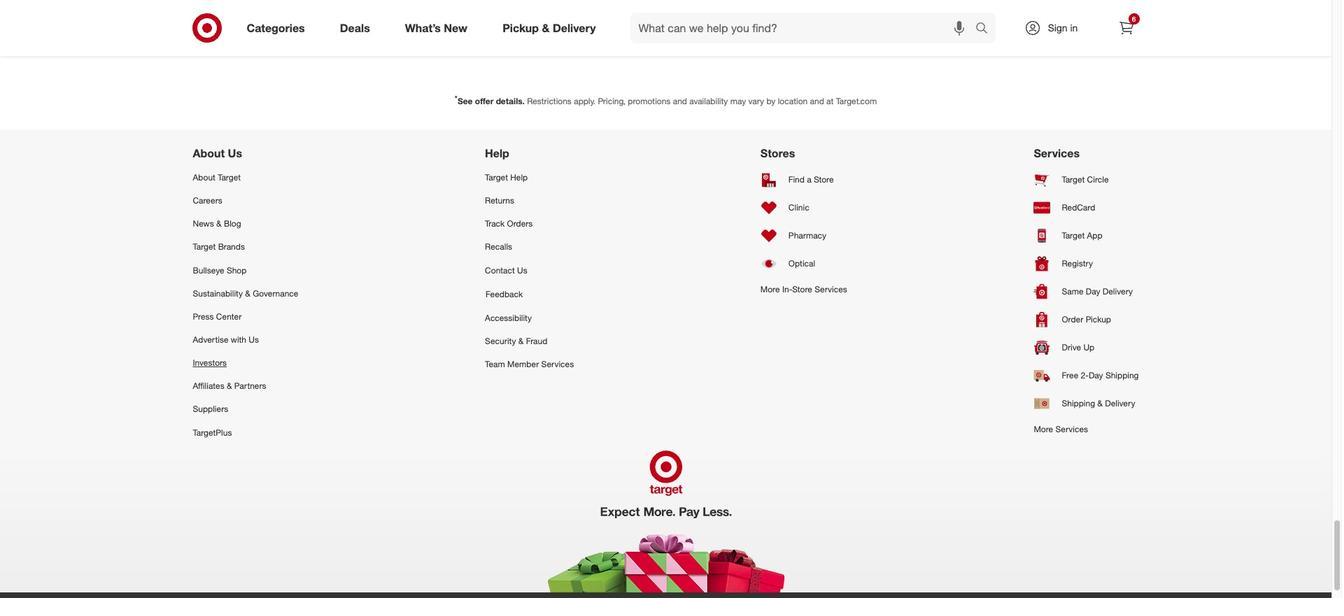 Task type: describe. For each thing, give the bounding box(es) containing it.
see
[[458, 96, 473, 106]]

about us
[[193, 146, 242, 160]]

advertise with us link
[[193, 328, 298, 351]]

track orders link
[[485, 212, 574, 235]]

drive
[[1062, 343, 1082, 353]]

app
[[1087, 231, 1103, 241]]

optical
[[789, 259, 816, 269]]

redcard link
[[1034, 194, 1139, 222]]

apply.
[[574, 96, 596, 106]]

contact us
[[485, 265, 528, 275]]

sign in
[[1048, 22, 1078, 34]]

more services link
[[1034, 418, 1139, 441]]

target app
[[1062, 231, 1103, 241]]

0 horizontal spatial help
[[485, 146, 510, 160]]

2 horizontal spatial and
[[810, 96, 824, 106]]

promotions
[[628, 96, 671, 106]]

suppliers
[[193, 404, 228, 415]]

contact
[[485, 265, 515, 275]]

target brands
[[193, 242, 245, 252]]

pickup & delivery
[[503, 21, 596, 35]]

target.com
[[836, 96, 877, 106]]

us for contact us
[[517, 265, 528, 275]]

& for news
[[216, 219, 222, 229]]

vary
[[749, 96, 764, 106]]

shipping inside 'link'
[[1062, 399, 1095, 409]]

deals
[[340, 21, 370, 35]]

team member services link
[[485, 353, 574, 376]]

security
[[485, 336, 516, 346]]

& for shipping
[[1098, 399, 1103, 409]]

investors link
[[193, 351, 298, 375]]

blog
[[224, 219, 241, 229]]

track orders
[[485, 219, 533, 229]]

top
[[414, 22, 435, 38]]

returns link
[[485, 189, 574, 212]]

registry
[[1062, 259, 1093, 269]]

fraud
[[526, 336, 548, 346]]

press
[[193, 311, 214, 322]]

What can we help you find? suggestions appear below search field
[[630, 13, 979, 43]]

suppliers link
[[193, 398, 298, 421]]

targetplus
[[193, 427, 232, 438]]

affiliates & partners link
[[193, 375, 298, 398]]

services up target circle
[[1034, 146, 1080, 160]]

optical link
[[761, 250, 847, 278]]

pharmacy
[[789, 231, 827, 241]]

1 horizontal spatial help
[[510, 172, 528, 183]]

partners
[[234, 381, 266, 391]]

in-
[[782, 284, 793, 295]]

by
[[767, 96, 776, 106]]

pricing,
[[598, 96, 626, 106]]

target: expect more. pay less. image
[[469, 444, 863, 593]]

& for pickup
[[542, 21, 550, 35]]

target for target brands
[[193, 242, 216, 252]]

target circle
[[1062, 175, 1109, 185]]

about target link
[[193, 166, 298, 189]]

bullseye shop
[[193, 265, 247, 275]]

sustainability & governance
[[193, 288, 298, 299]]

6 link
[[1111, 13, 1142, 43]]

0 horizontal spatial and
[[566, 22, 589, 38]]

what's new link
[[393, 13, 485, 43]]

target down about us at the left of page
[[218, 172, 241, 183]]

target for target app
[[1062, 231, 1085, 241]]

2-
[[1081, 371, 1089, 381]]

bullseye shop link
[[193, 259, 298, 282]]

in
[[1071, 22, 1078, 34]]

what's
[[405, 21, 441, 35]]

& for sustainability
[[245, 288, 250, 299]]

free
[[1062, 371, 1079, 381]]

affiliates & partners
[[193, 381, 266, 391]]

what's new
[[405, 21, 468, 35]]

registry link
[[1034, 250, 1139, 278]]

more for more in-store services
[[761, 284, 780, 295]]

restrictions
[[527, 96, 572, 106]]

accessibility
[[485, 313, 532, 323]]

pickup inside order pickup link
[[1086, 315, 1111, 325]]

member
[[507, 359, 539, 370]]

may
[[731, 96, 746, 106]]

store for a
[[814, 175, 834, 185]]

press center link
[[193, 305, 298, 328]]

more services
[[1034, 424, 1088, 435]]

sustainability
[[193, 288, 243, 299]]

store for in-
[[793, 284, 813, 295]]

sustainability & governance link
[[193, 282, 298, 305]]

search
[[969, 22, 1003, 36]]

more in-store services link
[[761, 278, 847, 301]]

target for target help
[[485, 172, 508, 183]]

with
[[231, 335, 246, 345]]

news
[[193, 219, 214, 229]]

orders
[[507, 219, 533, 229]]

careers link
[[193, 189, 298, 212]]



Task type: locate. For each thing, give the bounding box(es) containing it.
drive up
[[1062, 343, 1095, 353]]

track
[[485, 219, 505, 229]]

services down shipping & delivery 'link'
[[1056, 424, 1088, 435]]

same day delivery
[[1062, 287, 1133, 297]]

1 vertical spatial about
[[193, 172, 215, 183]]

help up target help
[[485, 146, 510, 160]]

0 horizontal spatial pickup
[[503, 21, 539, 35]]

1 horizontal spatial store
[[814, 175, 834, 185]]

store down optical link
[[793, 284, 813, 295]]

help up returns link
[[510, 172, 528, 183]]

order pickup link
[[1034, 306, 1139, 334]]

security & fraud
[[485, 336, 548, 346]]

& right latest
[[542, 21, 550, 35]]

find
[[789, 175, 805, 185]]

us right contact on the top left of the page
[[517, 265, 528, 275]]

1 vertical spatial pickup
[[1086, 315, 1111, 325]]

* see offer details. restrictions apply. pricing, promotions and availability may vary by location and at target.com
[[455, 94, 877, 106]]

more down shipping & delivery 'link'
[[1034, 424, 1054, 435]]

& down free 2-day shipping
[[1098, 399, 1103, 409]]

more.
[[593, 22, 629, 38]]

1 vertical spatial day
[[1089, 371, 1104, 381]]

shipping & delivery
[[1062, 399, 1136, 409]]

day
[[1086, 287, 1101, 297], [1089, 371, 1104, 381]]

2 vertical spatial us
[[249, 335, 259, 345]]

us for about us
[[228, 146, 242, 160]]

us up about target link
[[228, 146, 242, 160]]

0 vertical spatial store
[[814, 175, 834, 185]]

delivery for shipping & delivery
[[1105, 399, 1136, 409]]

& down "bullseye shop" link
[[245, 288, 250, 299]]

free 2-day shipping link
[[1034, 362, 1139, 390]]

about up 'careers'
[[193, 172, 215, 183]]

0 vertical spatial help
[[485, 146, 510, 160]]

advertise
[[193, 335, 229, 345]]

contact us link
[[485, 259, 574, 282]]

recalls
[[485, 242, 512, 252]]

up
[[1084, 343, 1095, 353]]

team
[[485, 359, 505, 370]]

details.
[[496, 96, 525, 106]]

delivery for same day delivery
[[1103, 287, 1133, 297]]

news & blog link
[[193, 212, 298, 235]]

and left more.
[[566, 22, 589, 38]]

0 horizontal spatial store
[[793, 284, 813, 295]]

1 horizontal spatial pickup
[[1086, 315, 1111, 325]]

shop
[[227, 265, 247, 275]]

get top deals, latest trends, and more.
[[388, 22, 629, 38]]

investors
[[193, 358, 227, 368]]

2 horizontal spatial us
[[517, 265, 528, 275]]

0 horizontal spatial us
[[228, 146, 242, 160]]

0 vertical spatial shipping
[[1106, 371, 1139, 381]]

feedback
[[486, 289, 523, 299]]

location
[[778, 96, 808, 106]]

0 vertical spatial us
[[228, 146, 242, 160]]

pickup & delivery link
[[491, 13, 614, 43]]

delivery inside 'link'
[[1105, 399, 1136, 409]]

1 about from the top
[[193, 146, 225, 160]]

returns
[[485, 195, 515, 206]]

1 vertical spatial more
[[1034, 424, 1054, 435]]

availability
[[690, 96, 728, 106]]

services down optical link
[[815, 284, 847, 295]]

search button
[[969, 13, 1003, 46]]

target down news
[[193, 242, 216, 252]]

1 horizontal spatial and
[[673, 96, 687, 106]]

affiliates
[[193, 381, 224, 391]]

same day delivery link
[[1034, 278, 1139, 306]]

0 vertical spatial pickup
[[503, 21, 539, 35]]

press center
[[193, 311, 242, 322]]

target for target circle
[[1062, 175, 1085, 185]]

target
[[218, 172, 241, 183], [485, 172, 508, 183], [1062, 175, 1085, 185], [1062, 231, 1085, 241], [193, 242, 216, 252]]

target left circle
[[1062, 175, 1085, 185]]

pickup
[[503, 21, 539, 35], [1086, 315, 1111, 325]]

target circle link
[[1034, 166, 1139, 194]]

about
[[193, 146, 225, 160], [193, 172, 215, 183]]

pickup inside pickup & delivery link
[[503, 21, 539, 35]]

categories
[[247, 21, 305, 35]]

and left the at
[[810, 96, 824, 106]]

at
[[827, 96, 834, 106]]

store right a on the right top
[[814, 175, 834, 185]]

and left the availability
[[673, 96, 687, 106]]

pharmacy link
[[761, 222, 847, 250]]

0 vertical spatial about
[[193, 146, 225, 160]]

shipping & delivery link
[[1034, 390, 1139, 418]]

offer
[[475, 96, 494, 106]]

target left app
[[1062, 231, 1085, 241]]

more left the 'in-'
[[761, 284, 780, 295]]

free 2-day shipping
[[1062, 371, 1139, 381]]

& left "fraud"
[[519, 336, 524, 346]]

None text field
[[640, 15, 791, 45]]

governance
[[253, 288, 298, 299]]

about for about target
[[193, 172, 215, 183]]

shipping
[[1106, 371, 1139, 381], [1062, 399, 1095, 409]]

target help link
[[485, 166, 574, 189]]

bullseye
[[193, 265, 224, 275]]

0 horizontal spatial more
[[761, 284, 780, 295]]

0 vertical spatial delivery
[[553, 21, 596, 35]]

same
[[1062, 287, 1084, 297]]

about up about target
[[193, 146, 225, 160]]

*
[[455, 94, 458, 102]]

store
[[814, 175, 834, 185], [793, 284, 813, 295]]

services down "fraud"
[[541, 359, 574, 370]]

about for about us
[[193, 146, 225, 160]]

target inside 'link'
[[1062, 231, 1085, 241]]

security & fraud link
[[485, 330, 574, 353]]

drive up link
[[1034, 334, 1139, 362]]

team member services
[[485, 359, 574, 370]]

us
[[228, 146, 242, 160], [517, 265, 528, 275], [249, 335, 259, 345]]

deals,
[[438, 22, 476, 38]]

get
[[388, 22, 410, 38]]

1 vertical spatial delivery
[[1103, 287, 1133, 297]]

2 vertical spatial delivery
[[1105, 399, 1136, 409]]

day right "free" at the bottom right of page
[[1089, 371, 1104, 381]]

shipping up more services link
[[1062, 399, 1095, 409]]

0 horizontal spatial shipping
[[1062, 399, 1095, 409]]

0 vertical spatial more
[[761, 284, 780, 295]]

shipping up shipping & delivery
[[1106, 371, 1139, 381]]

recalls link
[[485, 235, 574, 259]]

delivery for pickup & delivery
[[553, 21, 596, 35]]

0 vertical spatial day
[[1086, 287, 1101, 297]]

news & blog
[[193, 219, 241, 229]]

1 vertical spatial us
[[517, 265, 528, 275]]

1 vertical spatial help
[[510, 172, 528, 183]]

new
[[444, 21, 468, 35]]

clinic
[[789, 203, 810, 213]]

stores
[[761, 146, 795, 160]]

more for more services
[[1034, 424, 1054, 435]]

&
[[542, 21, 550, 35], [216, 219, 222, 229], [245, 288, 250, 299], [519, 336, 524, 346], [227, 381, 232, 391], [1098, 399, 1103, 409]]

& right affiliates on the left of the page
[[227, 381, 232, 391]]

1 vertical spatial store
[[793, 284, 813, 295]]

1 horizontal spatial shipping
[[1106, 371, 1139, 381]]

careers
[[193, 195, 222, 206]]

2 about from the top
[[193, 172, 215, 183]]

1 horizontal spatial more
[[1034, 424, 1054, 435]]

brands
[[218, 242, 245, 252]]

services
[[1034, 146, 1080, 160], [815, 284, 847, 295], [541, 359, 574, 370], [1056, 424, 1088, 435]]

sign
[[1048, 22, 1068, 34]]

& left the blog
[[216, 219, 222, 229]]

deals link
[[328, 13, 388, 43]]

target up returns
[[485, 172, 508, 183]]

day right same
[[1086, 287, 1101, 297]]

1 vertical spatial shipping
[[1062, 399, 1095, 409]]

clinic link
[[761, 194, 847, 222]]

us right with
[[249, 335, 259, 345]]

1 horizontal spatial us
[[249, 335, 259, 345]]

targetplus link
[[193, 421, 298, 444]]

a
[[807, 175, 812, 185]]

and
[[566, 22, 589, 38], [673, 96, 687, 106], [810, 96, 824, 106]]

& for security
[[519, 336, 524, 346]]

& for affiliates
[[227, 381, 232, 391]]

find a store link
[[761, 166, 847, 194]]

find a store
[[789, 175, 834, 185]]



Task type: vqa. For each thing, say whether or not it's contained in the screenshot.
Play-Doh Starter Set link
no



